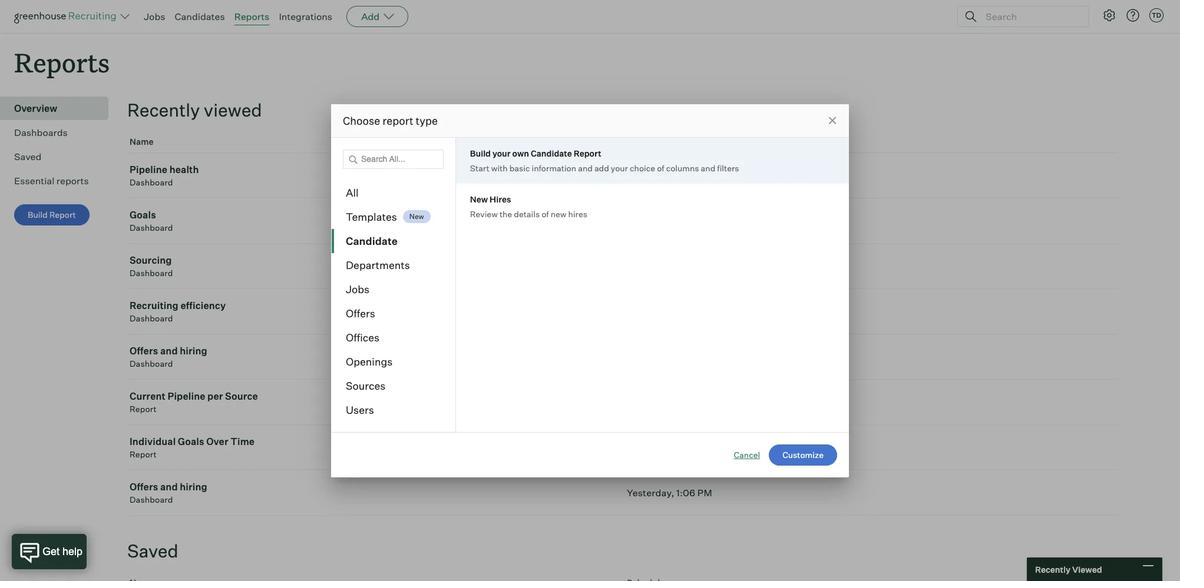Task type: describe. For each thing, give the bounding box(es) containing it.
and down recruiting efficiency dashboard
[[160, 345, 178, 357]]

overview link
[[14, 101, 104, 116]]

filters
[[717, 163, 739, 173]]

yesterday, 1:06 pm
[[627, 487, 712, 499]]

details
[[514, 209, 540, 219]]

choose report type dialog
[[331, 104, 849, 478]]

choice
[[630, 163, 655, 173]]

2 vertical spatial offers
[[130, 481, 158, 493]]

recently viewed
[[127, 99, 262, 121]]

integrations
[[279, 11, 332, 22]]

2 offers and hiring dashboard from the top
[[130, 481, 207, 505]]

recently for recently viewed
[[127, 99, 200, 121]]

build report
[[28, 210, 76, 220]]

the
[[500, 209, 512, 219]]

new for new
[[409, 212, 424, 221]]

recently viewed
[[1035, 565, 1102, 575]]

dashboard inside the 'pipeline health dashboard'
[[130, 177, 173, 187]]

report inside button
[[49, 210, 76, 220]]

add button
[[347, 6, 408, 27]]

1:43
[[659, 170, 678, 182]]

type
[[416, 114, 438, 127]]

goals dashboard
[[130, 209, 173, 233]]

last viewed
[[627, 137, 676, 147]]

sources
[[346, 379, 386, 392]]

and down individual goals over time report
[[160, 481, 178, 493]]

1 vertical spatial your
[[611, 163, 628, 173]]

recruiting efficiency dashboard
[[130, 300, 226, 324]]

hires
[[568, 209, 587, 219]]

offers inside the choose report type 'dialog'
[[346, 307, 375, 320]]

pipeline inside the 'pipeline health dashboard'
[[130, 164, 167, 176]]

new
[[551, 209, 567, 219]]

Search text field
[[983, 8, 1078, 25]]

time
[[231, 436, 255, 448]]

td
[[1152, 11, 1161, 19]]

reports link
[[234, 11, 269, 22]]

0 vertical spatial your
[[493, 148, 511, 158]]

viewed for recently viewed
[[204, 99, 262, 121]]

1 vertical spatial reports
[[14, 45, 110, 80]]

recruiting
[[130, 300, 178, 312]]

build for build report
[[28, 210, 48, 220]]

sourcing
[[130, 255, 172, 266]]

report for individual goals over time
[[130, 450, 157, 460]]

today, 1:43 pm
[[627, 170, 694, 182]]

saved link
[[14, 150, 104, 164]]

add
[[361, 11, 380, 22]]

report
[[383, 114, 413, 127]]

jobs inside the choose report type 'dialog'
[[346, 283, 370, 295]]

build your own candidate report start with basic information and add your choice of columns and filters
[[470, 148, 739, 173]]

report for build your own candidate report
[[574, 148, 601, 158]]

source
[[225, 391, 258, 403]]

new for new hires review the details of new hires
[[470, 194, 488, 204]]

candidates
[[175, 11, 225, 22]]

with
[[491, 163, 508, 173]]

cancel link
[[734, 449, 760, 461]]

td button
[[1147, 6, 1166, 25]]

openings
[[346, 355, 393, 368]]

6 dashboard from the top
[[130, 495, 173, 505]]

and left the filters
[[701, 163, 715, 173]]



Task type: locate. For each thing, give the bounding box(es) containing it.
1 horizontal spatial pm
[[698, 487, 712, 499]]

choose report type
[[343, 114, 438, 127]]

integrations link
[[279, 11, 332, 22]]

0 vertical spatial jobs
[[144, 11, 165, 22]]

goals left over
[[178, 436, 204, 448]]

pm for yesterday, 1:06 pm
[[698, 487, 712, 499]]

1 horizontal spatial your
[[611, 163, 628, 173]]

departments
[[346, 258, 410, 271]]

pipeline left per
[[168, 391, 205, 403]]

current pipeline per source report
[[130, 391, 258, 414]]

1 vertical spatial offers and hiring dashboard
[[130, 481, 207, 505]]

1 horizontal spatial of
[[657, 163, 664, 173]]

0 vertical spatial viewed
[[204, 99, 262, 121]]

0 vertical spatial pipeline
[[130, 164, 167, 176]]

of inside build your own candidate report start with basic information and add your choice of columns and filters
[[657, 163, 664, 173]]

1 vertical spatial hiring
[[180, 481, 207, 493]]

recently up name
[[127, 99, 200, 121]]

1 horizontal spatial new
[[470, 194, 488, 204]]

essential reports
[[14, 175, 89, 187]]

dashboard down sourcing
[[130, 268, 173, 278]]

sourcing dashboard
[[130, 255, 173, 278]]

Search All... text field
[[343, 149, 444, 169]]

offers down individual
[[130, 481, 158, 493]]

build inside build your own candidate report start with basic information and add your choice of columns and filters
[[470, 148, 491, 158]]

4 dashboard from the top
[[130, 314, 173, 324]]

report for current pipeline per source
[[130, 404, 157, 414]]

pipeline inside current pipeline per source report
[[168, 391, 205, 403]]

reports down greenhouse recruiting image
[[14, 45, 110, 80]]

reports
[[56, 175, 89, 187]]

hiring
[[180, 345, 207, 357], [180, 481, 207, 493]]

offers and hiring dashboard
[[130, 345, 207, 369], [130, 481, 207, 505]]

columns
[[666, 163, 699, 173]]

0 vertical spatial new
[[470, 194, 488, 204]]

per
[[207, 391, 223, 403]]

1:06
[[676, 487, 695, 499]]

0 horizontal spatial build
[[28, 210, 48, 220]]

0 horizontal spatial goals
[[130, 209, 156, 221]]

report up the add
[[574, 148, 601, 158]]

1 horizontal spatial build
[[470, 148, 491, 158]]

hiring down individual goals over time report
[[180, 481, 207, 493]]

users
[[346, 403, 374, 416]]

viewed
[[204, 99, 262, 121], [647, 137, 676, 147]]

pipeline
[[130, 164, 167, 176], [168, 391, 205, 403]]

health
[[169, 164, 199, 176]]

pipeline down name
[[130, 164, 167, 176]]

candidate inside build your own candidate report start with basic information and add your choice of columns and filters
[[531, 148, 572, 158]]

all
[[346, 186, 359, 199]]

new right templates in the top left of the page
[[409, 212, 424, 221]]

add
[[594, 163, 609, 173]]

over
[[206, 436, 229, 448]]

td button
[[1150, 8, 1164, 22]]

1 vertical spatial jobs
[[346, 283, 370, 295]]

1 horizontal spatial saved
[[127, 540, 178, 562]]

report inside build your own candidate report start with basic information and add your choice of columns and filters
[[574, 148, 601, 158]]

recently for recently viewed
[[1035, 565, 1071, 575]]

1 horizontal spatial goals
[[178, 436, 204, 448]]

today,
[[627, 170, 657, 182]]

hires
[[490, 194, 511, 204]]

dashboards
[[14, 127, 68, 139]]

offers and hiring dashboard up current in the left of the page
[[130, 345, 207, 369]]

of left the new
[[542, 209, 549, 219]]

0 horizontal spatial jobs
[[144, 11, 165, 22]]

goals inside goals dashboard
[[130, 209, 156, 221]]

report down individual
[[130, 450, 157, 460]]

report down essential reports link
[[49, 210, 76, 220]]

your up with
[[493, 148, 511, 158]]

overview
[[14, 103, 57, 114]]

new hires review the details of new hires
[[470, 194, 587, 219]]

0 horizontal spatial viewed
[[204, 99, 262, 121]]

build up the "start"
[[470, 148, 491, 158]]

1 vertical spatial pipeline
[[168, 391, 205, 403]]

dashboard up current in the left of the page
[[130, 359, 173, 369]]

report inside individual goals over time report
[[130, 450, 157, 460]]

essential reports link
[[14, 174, 104, 188]]

goals
[[130, 209, 156, 221], [178, 436, 204, 448]]

new inside new hires review the details of new hires
[[470, 194, 488, 204]]

1 vertical spatial of
[[542, 209, 549, 219]]

0 horizontal spatial candidate
[[346, 234, 398, 247]]

0 vertical spatial build
[[470, 148, 491, 158]]

goals inside individual goals over time report
[[178, 436, 204, 448]]

offices
[[346, 331, 380, 344]]

pipeline health dashboard
[[130, 164, 199, 187]]

start
[[470, 163, 489, 173]]

jobs
[[144, 11, 165, 22], [346, 283, 370, 295]]

offers
[[346, 307, 375, 320], [130, 345, 158, 357], [130, 481, 158, 493]]

0 horizontal spatial of
[[542, 209, 549, 219]]

jobs link
[[144, 11, 165, 22]]

customize
[[783, 450, 824, 460]]

1 offers and hiring dashboard from the top
[[130, 345, 207, 369]]

0 vertical spatial of
[[657, 163, 664, 173]]

dashboard down 'health'
[[130, 177, 173, 187]]

report down current in the left of the page
[[130, 404, 157, 414]]

of inside new hires review the details of new hires
[[542, 209, 549, 219]]

new up review
[[470, 194, 488, 204]]

yesterday,
[[627, 487, 674, 499]]

candidate up information
[[531, 148, 572, 158]]

offers up current in the left of the page
[[130, 345, 158, 357]]

and left the add
[[578, 163, 593, 173]]

essential
[[14, 175, 54, 187]]

your
[[493, 148, 511, 158], [611, 163, 628, 173]]

1 vertical spatial build
[[28, 210, 48, 220]]

0 horizontal spatial pm
[[680, 170, 694, 182]]

0 vertical spatial candidate
[[531, 148, 572, 158]]

5 dashboard from the top
[[130, 359, 173, 369]]

dashboard down individual
[[130, 495, 173, 505]]

recently
[[127, 99, 200, 121], [1035, 565, 1071, 575]]

1 horizontal spatial jobs
[[346, 283, 370, 295]]

viewed for last viewed
[[647, 137, 676, 147]]

0 horizontal spatial saved
[[14, 151, 41, 163]]

build
[[470, 148, 491, 158], [28, 210, 48, 220]]

configure image
[[1102, 8, 1117, 22]]

1 vertical spatial goals
[[178, 436, 204, 448]]

1 horizontal spatial recently
[[1035, 565, 1071, 575]]

2 dashboard from the top
[[130, 223, 173, 233]]

of right choice
[[657, 163, 664, 173]]

review
[[470, 209, 498, 219]]

0 horizontal spatial your
[[493, 148, 511, 158]]

templates
[[346, 210, 397, 223]]

choose
[[343, 114, 380, 127]]

0 vertical spatial reports
[[234, 11, 269, 22]]

offers up offices
[[346, 307, 375, 320]]

0 vertical spatial offers
[[346, 307, 375, 320]]

efficiency
[[181, 300, 226, 312]]

individual goals over time report
[[130, 436, 255, 460]]

greenhouse recruiting image
[[14, 9, 120, 24]]

0 vertical spatial saved
[[14, 151, 41, 163]]

0 vertical spatial recently
[[127, 99, 200, 121]]

candidate down templates in the top left of the page
[[346, 234, 398, 247]]

candidates link
[[175, 11, 225, 22]]

your right the add
[[611, 163, 628, 173]]

pm right 1:43
[[680, 170, 694, 182]]

0 horizontal spatial reports
[[14, 45, 110, 80]]

recently left viewed
[[1035, 565, 1071, 575]]

build for build your own candidate report start with basic information and add your choice of columns and filters
[[470, 148, 491, 158]]

build inside build report button
[[28, 210, 48, 220]]

0 vertical spatial pm
[[680, 170, 694, 182]]

0 horizontal spatial recently
[[127, 99, 200, 121]]

hiring down recruiting efficiency dashboard
[[180, 345, 207, 357]]

dashboards link
[[14, 126, 104, 140]]

viewed
[[1072, 565, 1102, 575]]

pm
[[680, 170, 694, 182], [698, 487, 712, 499]]

dashboard up sourcing
[[130, 223, 173, 233]]

jobs down 'departments'
[[346, 283, 370, 295]]

0 horizontal spatial new
[[409, 212, 424, 221]]

2 hiring from the top
[[180, 481, 207, 493]]

dashboard down recruiting
[[130, 314, 173, 324]]

basic
[[509, 163, 530, 173]]

1 vertical spatial recently
[[1035, 565, 1071, 575]]

1 dashboard from the top
[[130, 177, 173, 187]]

pm for today, 1:43 pm
[[680, 170, 694, 182]]

last
[[627, 137, 645, 147]]

1 vertical spatial offers
[[130, 345, 158, 357]]

1 hiring from the top
[[180, 345, 207, 357]]

0 vertical spatial offers and hiring dashboard
[[130, 345, 207, 369]]

1 vertical spatial saved
[[127, 540, 178, 562]]

0 vertical spatial hiring
[[180, 345, 207, 357]]

current
[[130, 391, 166, 403]]

1 vertical spatial candidate
[[346, 234, 398, 247]]

1 vertical spatial viewed
[[647, 137, 676, 147]]

and
[[578, 163, 593, 173], [701, 163, 715, 173], [160, 345, 178, 357], [160, 481, 178, 493]]

customize button
[[769, 445, 837, 466]]

build report button
[[14, 205, 89, 226]]

individual
[[130, 436, 176, 448]]

name
[[130, 137, 154, 147]]

jobs left candidates on the left top of the page
[[144, 11, 165, 22]]

information
[[532, 163, 576, 173]]

build down essential
[[28, 210, 48, 220]]

dashboard
[[130, 177, 173, 187], [130, 223, 173, 233], [130, 268, 173, 278], [130, 314, 173, 324], [130, 359, 173, 369], [130, 495, 173, 505]]

reports right 'candidates' link
[[234, 11, 269, 22]]

own
[[512, 148, 529, 158]]

1 horizontal spatial reports
[[234, 11, 269, 22]]

1 horizontal spatial candidate
[[531, 148, 572, 158]]

saved
[[14, 151, 41, 163], [127, 540, 178, 562]]

3 dashboard from the top
[[130, 268, 173, 278]]

dashboard inside recruiting efficiency dashboard
[[130, 314, 173, 324]]

candidate
[[531, 148, 572, 158], [346, 234, 398, 247]]

offers and hiring dashboard down individual goals over time report
[[130, 481, 207, 505]]

report inside current pipeline per source report
[[130, 404, 157, 414]]

1 vertical spatial new
[[409, 212, 424, 221]]

of
[[657, 163, 664, 173], [542, 209, 549, 219]]

new
[[470, 194, 488, 204], [409, 212, 424, 221]]

1 horizontal spatial viewed
[[647, 137, 676, 147]]

report
[[574, 148, 601, 158], [49, 210, 76, 220], [130, 404, 157, 414], [130, 450, 157, 460]]

1 vertical spatial pm
[[698, 487, 712, 499]]

reports
[[234, 11, 269, 22], [14, 45, 110, 80]]

cancel
[[734, 450, 760, 460]]

0 vertical spatial goals
[[130, 209, 156, 221]]

goals down the 'pipeline health dashboard'
[[130, 209, 156, 221]]

pm right 1:06
[[698, 487, 712, 499]]



Task type: vqa. For each thing, say whether or not it's contained in the screenshot.


